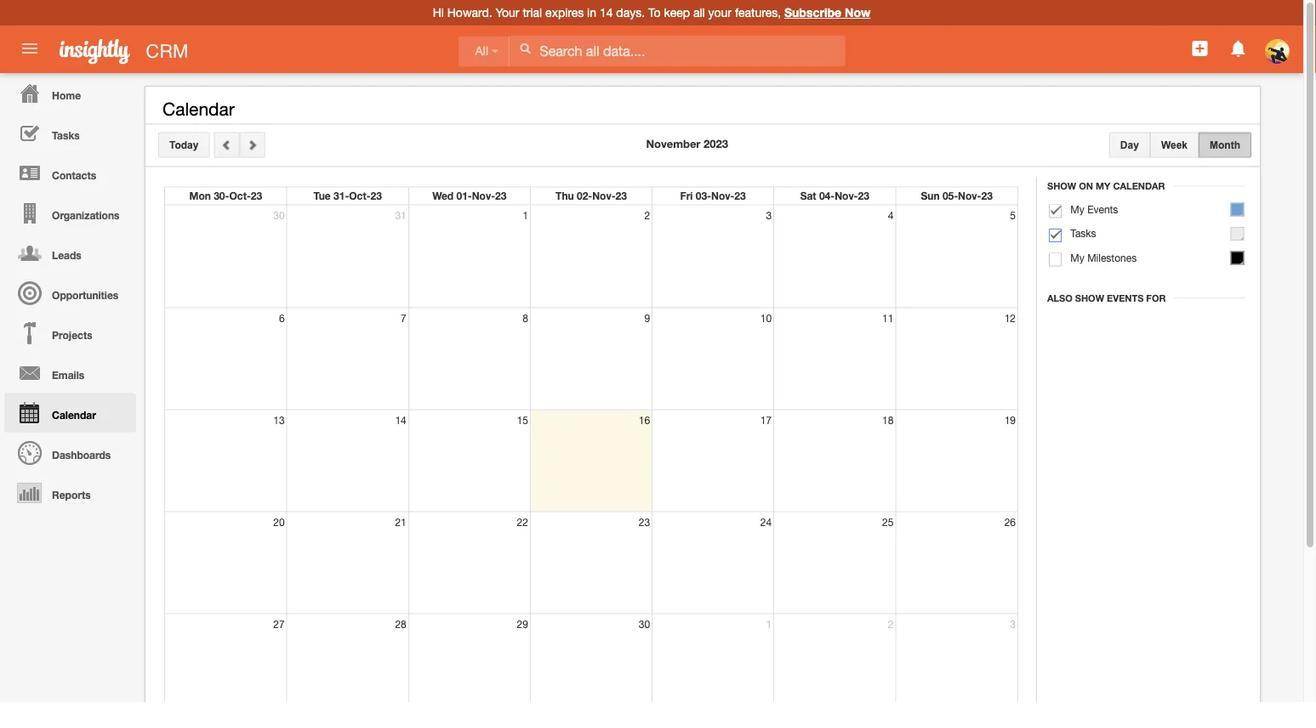Task type: locate. For each thing, give the bounding box(es) containing it.
1 horizontal spatial 30
[[639, 619, 650, 631]]

calendar down day button
[[1114, 181, 1166, 192]]

hi howard. your trial expires in 14 days. to keep all your features, subscribe now
[[433, 6, 871, 20]]

My Events checkbox
[[1049, 205, 1062, 218]]

my right my events option
[[1071, 203, 1085, 215]]

4 nov- from the left
[[835, 190, 858, 202]]

02-
[[577, 190, 593, 202]]

5 nov- from the left
[[958, 190, 982, 202]]

1 horizontal spatial 3
[[1010, 619, 1016, 631]]

oct- right tue
[[349, 190, 371, 202]]

1 vertical spatial my
[[1071, 203, 1085, 215]]

events left for
[[1107, 293, 1144, 304]]

mon 30-oct-23
[[189, 190, 262, 202]]

1 nov- from the left
[[472, 190, 495, 202]]

sat
[[801, 190, 817, 202]]

oct- right mon
[[229, 190, 251, 202]]

calendar up dashboards link
[[52, 409, 96, 421]]

fri 03-nov-23
[[680, 190, 746, 202]]

2 vertical spatial my
[[1071, 252, 1085, 264]]

nov- right fri
[[711, 190, 735, 202]]

my for my milestones
[[1071, 252, 1085, 264]]

sun 05-nov-23
[[921, 190, 993, 202]]

1 horizontal spatial oct-
[[349, 190, 371, 202]]

calendar inside navigation
[[52, 409, 96, 421]]

nov- right sat
[[835, 190, 858, 202]]

events
[[1088, 203, 1119, 215], [1107, 293, 1144, 304]]

0 vertical spatial tasks
[[52, 129, 80, 141]]

all
[[475, 45, 489, 58]]

my milestones
[[1071, 252, 1137, 264]]

1 vertical spatial calendar
[[1114, 181, 1166, 192]]

23 for fri 03-nov-23
[[735, 190, 746, 202]]

18
[[883, 415, 894, 427]]

show on my calendar
[[1048, 181, 1166, 192]]

28
[[395, 619, 407, 631]]

navigation
[[0, 73, 136, 513]]

nov- right wed
[[472, 190, 495, 202]]

november
[[646, 137, 701, 151]]

nov- right "thu"
[[593, 190, 616, 202]]

show right also
[[1076, 293, 1105, 304]]

9
[[645, 313, 650, 325]]

0 vertical spatial 3
[[766, 210, 772, 222]]

show left on
[[1048, 181, 1077, 192]]

events down show on my calendar
[[1088, 203, 1119, 215]]

30
[[273, 210, 285, 222], [639, 619, 650, 631]]

contacts link
[[4, 153, 136, 193]]

25
[[883, 517, 894, 529]]

2 vertical spatial calendar
[[52, 409, 96, 421]]

fri
[[680, 190, 693, 202]]

0 vertical spatial 1
[[523, 210, 528, 222]]

dashboards link
[[4, 433, 136, 473]]

0 vertical spatial calendar
[[163, 99, 235, 120]]

projects
[[52, 329, 92, 341]]

my right on
[[1096, 181, 1111, 192]]

calendar link
[[4, 393, 136, 433]]

projects link
[[4, 313, 136, 353]]

1 vertical spatial 14
[[395, 415, 407, 427]]

to
[[648, 6, 661, 20]]

my right my milestones 'option' on the right top of the page
[[1071, 252, 1085, 264]]

howard.
[[447, 6, 492, 20]]

1 horizontal spatial tasks
[[1071, 228, 1097, 240]]

nov- for 02-
[[593, 190, 616, 202]]

leads link
[[4, 233, 136, 273]]

31-
[[334, 190, 349, 202]]

sat 04-nov-23
[[801, 190, 870, 202]]

30-
[[214, 190, 229, 202]]

Search all data.... text field
[[510, 36, 845, 66]]

trial
[[523, 6, 542, 20]]

opportunities
[[52, 289, 119, 301]]

0 horizontal spatial 3
[[766, 210, 772, 222]]

oct- for 30-
[[229, 190, 251, 202]]

2
[[645, 210, 650, 222], [888, 619, 894, 631]]

1 oct- from the left
[[229, 190, 251, 202]]

0 vertical spatial 2
[[645, 210, 650, 222]]

reports link
[[4, 473, 136, 513]]

organizations link
[[4, 193, 136, 233]]

tasks
[[52, 129, 80, 141], [1071, 228, 1097, 240]]

1 vertical spatial 1
[[766, 619, 772, 631]]

23
[[251, 190, 262, 202], [371, 190, 382, 202], [495, 190, 507, 202], [616, 190, 627, 202], [735, 190, 746, 202], [858, 190, 870, 202], [982, 190, 993, 202], [639, 517, 650, 529]]

04-
[[819, 190, 835, 202]]

on
[[1079, 181, 1094, 192]]

day
[[1121, 139, 1139, 151]]

3 nov- from the left
[[711, 190, 735, 202]]

1 vertical spatial events
[[1107, 293, 1144, 304]]

21
[[395, 517, 407, 529]]

2 nov- from the left
[[593, 190, 616, 202]]

0 horizontal spatial calendar
[[52, 409, 96, 421]]

1 vertical spatial show
[[1076, 293, 1105, 304]]

1 vertical spatial 3
[[1010, 619, 1016, 631]]

nov- right sun
[[958, 190, 982, 202]]

today button
[[158, 132, 210, 158]]

nov-
[[472, 190, 495, 202], [593, 190, 616, 202], [711, 190, 735, 202], [835, 190, 858, 202], [958, 190, 982, 202]]

1 horizontal spatial calendar
[[163, 99, 235, 120]]

0 horizontal spatial 30
[[273, 210, 285, 222]]

14
[[600, 6, 613, 20], [395, 415, 407, 427]]

22
[[517, 517, 528, 529]]

in
[[587, 6, 597, 20]]

hi
[[433, 6, 444, 20]]

1 horizontal spatial 14
[[600, 6, 613, 20]]

1 horizontal spatial 1
[[766, 619, 772, 631]]

tue 31-oct-23
[[314, 190, 382, 202]]

day button
[[1110, 132, 1151, 158]]

3
[[766, 210, 772, 222], [1010, 619, 1016, 631]]

reports
[[52, 489, 91, 501]]

tasks up contacts link
[[52, 129, 80, 141]]

organizations
[[52, 209, 120, 221]]

13
[[273, 415, 285, 427]]

0 vertical spatial events
[[1088, 203, 1119, 215]]

thu 02-nov-23
[[556, 190, 627, 202]]

17
[[761, 415, 772, 427]]

1 horizontal spatial 2
[[888, 619, 894, 631]]

calendar up today
[[163, 99, 235, 120]]

2 horizontal spatial calendar
[[1114, 181, 1166, 192]]

week button
[[1151, 132, 1199, 158]]

calendar
[[163, 99, 235, 120], [1114, 181, 1166, 192], [52, 409, 96, 421]]

0 vertical spatial 30
[[273, 210, 285, 222]]

home
[[52, 89, 81, 101]]

next image
[[246, 139, 258, 151]]

oct- for 31-
[[349, 190, 371, 202]]

0 horizontal spatial oct-
[[229, 190, 251, 202]]

0 horizontal spatial 1
[[523, 210, 528, 222]]

milestones
[[1088, 252, 1137, 264]]

tasks down my events
[[1071, 228, 1097, 240]]

leads
[[52, 249, 81, 261]]

6
[[279, 313, 285, 325]]

23 for wed 01-nov-23
[[495, 190, 507, 202]]

2 oct- from the left
[[349, 190, 371, 202]]

0 vertical spatial my
[[1096, 181, 1111, 192]]



Task type: vqa. For each thing, say whether or not it's contained in the screenshot.
2 to the top
yes



Task type: describe. For each thing, give the bounding box(es) containing it.
23 for sun 05-nov-23
[[982, 190, 993, 202]]

thu
[[556, 190, 574, 202]]

navigation containing home
[[0, 73, 136, 513]]

nov- for 03-
[[711, 190, 735, 202]]

My Milestones checkbox
[[1049, 253, 1062, 267]]

emails
[[52, 369, 84, 381]]

8
[[523, 313, 528, 325]]

notifications image
[[1229, 38, 1249, 59]]

01-
[[457, 190, 472, 202]]

4
[[888, 210, 894, 222]]

15
[[517, 415, 528, 427]]

mon
[[189, 190, 211, 202]]

also show events for
[[1048, 293, 1166, 304]]

your
[[708, 6, 732, 20]]

5
[[1010, 210, 1016, 222]]

1 vertical spatial tasks
[[1071, 228, 1097, 240]]

16
[[639, 415, 650, 427]]

2023
[[704, 137, 728, 151]]

19
[[1005, 415, 1016, 427]]

days.
[[616, 6, 645, 20]]

0 horizontal spatial 14
[[395, 415, 407, 427]]

7
[[401, 313, 407, 325]]

home link
[[4, 73, 136, 113]]

12
[[1005, 313, 1016, 325]]

wed 01-nov-23
[[433, 190, 507, 202]]

opportunities link
[[4, 273, 136, 313]]

23 for mon 30-oct-23
[[251, 190, 262, 202]]

white image
[[519, 43, 531, 54]]

now
[[845, 6, 871, 20]]

0 vertical spatial show
[[1048, 181, 1077, 192]]

my for my events
[[1071, 203, 1085, 215]]

23 for thu 02-nov-23
[[616, 190, 627, 202]]

24
[[761, 517, 772, 529]]

month button
[[1199, 132, 1252, 158]]

23 for tue 31-oct-23
[[371, 190, 382, 202]]

1 vertical spatial 2
[[888, 619, 894, 631]]

for
[[1147, 293, 1166, 304]]

31
[[395, 210, 407, 222]]

previous image
[[221, 139, 233, 151]]

crm
[[146, 40, 188, 62]]

keep
[[664, 6, 690, 20]]

my events
[[1071, 203, 1119, 215]]

Tasks checkbox
[[1049, 229, 1062, 243]]

week
[[1162, 139, 1188, 151]]

0 horizontal spatial 2
[[645, 210, 650, 222]]

1 vertical spatial 30
[[639, 619, 650, 631]]

29
[[517, 619, 528, 631]]

features,
[[735, 6, 781, 20]]

11
[[883, 313, 894, 325]]

0 vertical spatial 14
[[600, 6, 613, 20]]

all link
[[458, 36, 510, 67]]

today
[[169, 139, 199, 151]]

05-
[[943, 190, 958, 202]]

nov- for 05-
[[958, 190, 982, 202]]

contacts
[[52, 169, 96, 181]]

nov- for 01-
[[472, 190, 495, 202]]

tasks link
[[4, 113, 136, 153]]

subscribe
[[785, 6, 842, 20]]

your
[[496, 6, 520, 20]]

sun
[[921, 190, 940, 202]]

03-
[[696, 190, 711, 202]]

tue
[[314, 190, 331, 202]]

november 2023
[[646, 137, 728, 151]]

subscribe now link
[[785, 6, 871, 20]]

10
[[761, 313, 772, 325]]

23 for sat 04-nov-23
[[858, 190, 870, 202]]

month
[[1210, 139, 1241, 151]]

20
[[273, 517, 285, 529]]

27
[[273, 619, 285, 631]]

wed
[[433, 190, 454, 202]]

emails link
[[4, 353, 136, 393]]

all
[[693, 6, 705, 20]]

26
[[1005, 517, 1016, 529]]

0 horizontal spatial tasks
[[52, 129, 80, 141]]

also
[[1048, 293, 1073, 304]]

nov- for 04-
[[835, 190, 858, 202]]

dashboards
[[52, 449, 111, 461]]

expires
[[546, 6, 584, 20]]



